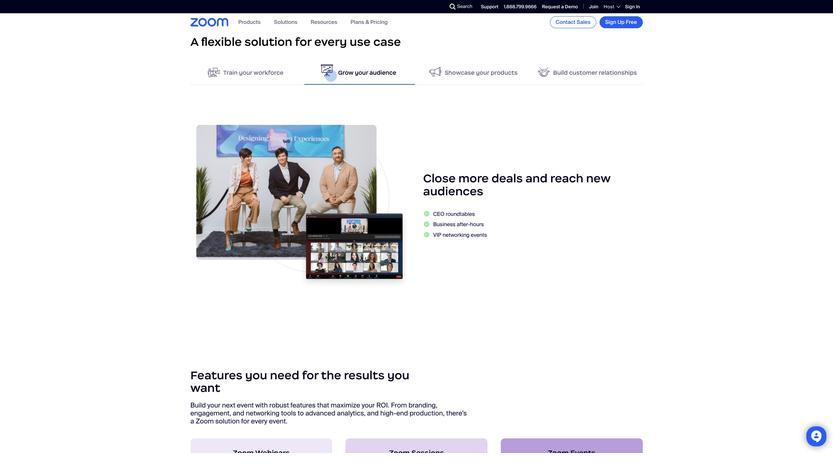 Task type: describe. For each thing, give the bounding box(es) containing it.
deals
[[492, 171, 523, 186]]

your for products
[[476, 69, 489, 77]]

after-
[[457, 221, 470, 228]]

from
[[391, 401, 407, 410]]

request a demo
[[542, 4, 578, 10]]

results
[[344, 368, 385, 383]]

advanced
[[305, 409, 335, 418]]

relationships
[[599, 69, 637, 77]]

features
[[291, 401, 316, 410]]

close
[[423, 171, 456, 186]]

analytics,
[[337, 409, 366, 418]]

flexible
[[201, 34, 242, 49]]

plans & pricing
[[351, 19, 388, 26]]

host button
[[604, 4, 620, 10]]

for for every
[[295, 34, 312, 49]]

sign in link
[[625, 4, 640, 10]]

audiences
[[423, 184, 483, 199]]

that
[[317, 401, 329, 410]]

grow your audience button
[[304, 62, 415, 85]]

audience
[[370, 69, 396, 77]]

there's
[[446, 409, 467, 418]]

events
[[471, 232, 487, 239]]

chart image
[[321, 64, 333, 76]]

business after-hours
[[433, 221, 484, 228]]

sign for sign up free
[[605, 19, 616, 26]]

products
[[238, 19, 261, 26]]

1 horizontal spatial solution
[[245, 34, 292, 49]]

train your workforce button
[[190, 62, 301, 85]]

showcase your products button
[[418, 62, 529, 85]]

every inside build your next event with robust features that maximize your roi. from branding, engagement, and networking tools to advanced analytics, and high-end production, there's a zoom solution for every event.
[[251, 417, 267, 426]]

your for next
[[207, 401, 220, 410]]

need
[[270, 368, 299, 383]]

hours
[[470, 221, 484, 228]]

products
[[491, 69, 518, 77]]

2 you from the left
[[387, 368, 409, 383]]

next
[[222, 401, 235, 410]]

train
[[223, 69, 238, 77]]

new
[[586, 171, 611, 186]]

resources
[[311, 19, 337, 26]]

sign in
[[625, 4, 640, 10]]

for inside build your next event with robust features that maximize your roi. from branding, engagement, and networking tools to advanced analytics, and high-end production, there's a zoom solution for every event.
[[241, 417, 249, 426]]

person standing with a flag image
[[208, 67, 220, 78]]

host
[[604, 4, 615, 10]]

free
[[626, 19, 637, 26]]

business
[[433, 221, 456, 228]]

plans & pricing link
[[351, 19, 388, 26]]

engagement,
[[190, 409, 231, 418]]

showcase your products
[[445, 69, 518, 77]]

customer
[[569, 69, 597, 77]]

tools
[[281, 409, 296, 418]]

pricing
[[370, 19, 388, 26]]

features you need for the results you want
[[190, 368, 409, 396]]

case
[[373, 34, 401, 49]]

use
[[350, 34, 371, 49]]

robust
[[269, 401, 289, 410]]

request
[[542, 4, 560, 10]]

sign up free
[[605, 19, 637, 26]]

sign for sign in
[[625, 4, 635, 10]]

1 you from the left
[[245, 368, 267, 383]]

more
[[458, 171, 489, 186]]

solutions button
[[274, 19, 297, 26]]

join link
[[589, 4, 598, 10]]

grow your audience tab panel
[[190, 112, 643, 310]]

solutions
[[274, 19, 297, 26]]

solution inside build your next event with robust features that maximize your roi. from branding, engagement, and networking tools to advanced analytics, and high-end production, there's a zoom solution for every event.
[[215, 417, 240, 426]]

sales
[[577, 19, 591, 26]]

build customer relationships
[[553, 69, 637, 77]]

1 horizontal spatial and
[[367, 409, 379, 418]]

to
[[298, 409, 304, 418]]

production,
[[410, 409, 445, 418]]

grow your audience
[[338, 69, 396, 77]]

three people sitting on stools image
[[190, 125, 410, 290]]

reach
[[550, 171, 584, 186]]

end
[[396, 409, 408, 418]]

build your next event with robust features that maximize your roi. from branding, engagement, and networking tools to advanced analytics, and high-end production, there's a zoom solution for every event.
[[190, 401, 467, 426]]

close more deals and reach new audiences
[[423, 171, 611, 199]]

vip
[[433, 232, 441, 239]]

your left roi.
[[362, 401, 375, 410]]

build for build your next event with robust features that maximize your roi. from branding, engagement, and networking tools to advanced analytics, and high-end production, there's a zoom solution for every event.
[[190, 401, 206, 410]]

plans
[[351, 19, 364, 26]]

contact sales link
[[550, 16, 596, 28]]

high-
[[380, 409, 396, 418]]

shaking hands image
[[538, 67, 550, 77]]

up
[[618, 19, 625, 26]]



Task type: locate. For each thing, give the bounding box(es) containing it.
1.888.799.9666 link
[[504, 4, 537, 10]]

in
[[636, 4, 640, 10]]

every down with
[[251, 417, 267, 426]]

the
[[321, 368, 341, 383]]

1 vertical spatial networking
[[246, 409, 280, 418]]

features
[[190, 368, 242, 383]]

zoom
[[196, 417, 214, 426]]

roi.
[[376, 401, 390, 410]]

None search field
[[425, 1, 451, 12]]

roundtables
[[446, 211, 475, 218]]

0 horizontal spatial you
[[245, 368, 267, 383]]

1 horizontal spatial build
[[553, 69, 568, 77]]

with
[[255, 401, 268, 410]]

for down event
[[241, 417, 249, 426]]

1 horizontal spatial networking
[[443, 232, 470, 239]]

0 horizontal spatial a
[[190, 417, 194, 426]]

1 horizontal spatial sign
[[625, 4, 635, 10]]

your right grow
[[355, 69, 368, 77]]

workforce
[[254, 69, 284, 77]]

products button
[[238, 19, 261, 26]]

build
[[553, 69, 568, 77], [190, 401, 206, 410]]

want
[[190, 381, 220, 396]]

a
[[561, 4, 564, 10], [190, 417, 194, 426]]

and left with
[[233, 409, 244, 418]]

1 vertical spatial a
[[190, 417, 194, 426]]

tabs tab list
[[190, 62, 643, 85]]

0 vertical spatial for
[[295, 34, 312, 49]]

2 horizontal spatial and
[[526, 171, 548, 186]]

request a demo link
[[542, 4, 578, 10]]

solution down solutions
[[245, 34, 292, 49]]

0 horizontal spatial networking
[[246, 409, 280, 418]]

1.888.799.9666
[[504, 4, 537, 10]]

&
[[365, 19, 369, 26]]

1 vertical spatial for
[[302, 368, 319, 383]]

1 horizontal spatial a
[[561, 4, 564, 10]]

your right train
[[239, 69, 252, 77]]

build right shaking hands icon
[[553, 69, 568, 77]]

0 vertical spatial every
[[314, 34, 347, 49]]

networking inside build your next event with robust features that maximize your roi. from branding, engagement, and networking tools to advanced analytics, and high-end production, there's a zoom solution for every event.
[[246, 409, 280, 418]]

0 vertical spatial networking
[[443, 232, 470, 239]]

build customer relationships button
[[532, 62, 643, 85]]

a left the demo
[[561, 4, 564, 10]]

networking down "business after-hours"
[[443, 232, 470, 239]]

build inside build your next event with robust features that maximize your roi. from branding, engagement, and networking tools to advanced analytics, and high-end production, there's a zoom solution for every event.
[[190, 401, 206, 410]]

0 vertical spatial solution
[[245, 34, 292, 49]]

for left the
[[302, 368, 319, 383]]

build up zoom
[[190, 401, 206, 410]]

sign left up in the top right of the page
[[605, 19, 616, 26]]

0 horizontal spatial every
[[251, 417, 267, 426]]

megaphone image
[[429, 67, 441, 77]]

showcase
[[445, 69, 475, 77]]

event.
[[269, 417, 287, 426]]

a
[[190, 34, 198, 49]]

networking
[[443, 232, 470, 239], [246, 409, 280, 418]]

a left zoom
[[190, 417, 194, 426]]

you up from
[[387, 368, 409, 383]]

zoom logo image
[[190, 18, 228, 27]]

0 vertical spatial build
[[553, 69, 568, 77]]

search
[[457, 3, 472, 9]]

1 horizontal spatial you
[[387, 368, 409, 383]]

contact
[[556, 19, 576, 26]]

2 vertical spatial for
[[241, 417, 249, 426]]

0 vertical spatial a
[[561, 4, 564, 10]]

search image
[[450, 4, 456, 10], [450, 4, 456, 10]]

0 vertical spatial sign
[[625, 4, 635, 10]]

sign up free link
[[600, 16, 643, 28]]

your left products
[[476, 69, 489, 77]]

demo
[[565, 4, 578, 10]]

1 horizontal spatial every
[[314, 34, 347, 49]]

build for build customer relationships
[[553, 69, 568, 77]]

contact sales
[[556, 19, 591, 26]]

ceo
[[433, 211, 444, 218]]

every down resources
[[314, 34, 347, 49]]

0 horizontal spatial and
[[233, 409, 244, 418]]

a flexible solution for every use case
[[190, 34, 401, 49]]

support link
[[481, 4, 499, 10]]

your left the next
[[207, 401, 220, 410]]

your for audience
[[355, 69, 368, 77]]

and right deals
[[526, 171, 548, 186]]

for down solutions
[[295, 34, 312, 49]]

1 vertical spatial solution
[[215, 417, 240, 426]]

branding,
[[409, 401, 437, 410]]

0 horizontal spatial solution
[[215, 417, 240, 426]]

for
[[295, 34, 312, 49], [302, 368, 319, 383], [241, 417, 249, 426]]

1 vertical spatial build
[[190, 401, 206, 410]]

sign left the in
[[625, 4, 635, 10]]

and inside close more deals and reach new audiences
[[526, 171, 548, 186]]

solution down the next
[[215, 417, 240, 426]]

your for workforce
[[239, 69, 252, 77]]

support
[[481, 4, 499, 10]]

ceo roundtables
[[433, 211, 475, 218]]

0 horizontal spatial sign
[[605, 19, 616, 26]]

1 vertical spatial every
[[251, 417, 267, 426]]

networking left tools
[[246, 409, 280, 418]]

vip networking events
[[433, 232, 487, 239]]

event
[[237, 401, 254, 410]]

your
[[239, 69, 252, 77], [355, 69, 368, 77], [476, 69, 489, 77], [207, 401, 220, 410], [362, 401, 375, 410]]

maximize
[[331, 401, 360, 410]]

for inside features you need for the results you want
[[302, 368, 319, 383]]

you
[[245, 368, 267, 383], [387, 368, 409, 383]]

and left "high-"
[[367, 409, 379, 418]]

solution
[[245, 34, 292, 49], [215, 417, 240, 426]]

grow
[[338, 69, 353, 77]]

train your workforce
[[223, 69, 284, 77]]

resources button
[[311, 19, 337, 26]]

join
[[589, 4, 598, 10]]

and
[[526, 171, 548, 186], [233, 409, 244, 418], [367, 409, 379, 418]]

build inside button
[[553, 69, 568, 77]]

for for the
[[302, 368, 319, 383]]

a inside build your next event with robust features that maximize your roi. from branding, engagement, and networking tools to advanced analytics, and high-end production, there's a zoom solution for every event.
[[190, 417, 194, 426]]

0 horizontal spatial build
[[190, 401, 206, 410]]

sign
[[625, 4, 635, 10], [605, 19, 616, 26]]

networking inside grow your audience tab panel
[[443, 232, 470, 239]]

you left need in the left bottom of the page
[[245, 368, 267, 383]]

1 vertical spatial sign
[[605, 19, 616, 26]]



Task type: vqa. For each thing, say whether or not it's contained in the screenshot.
choosing
no



